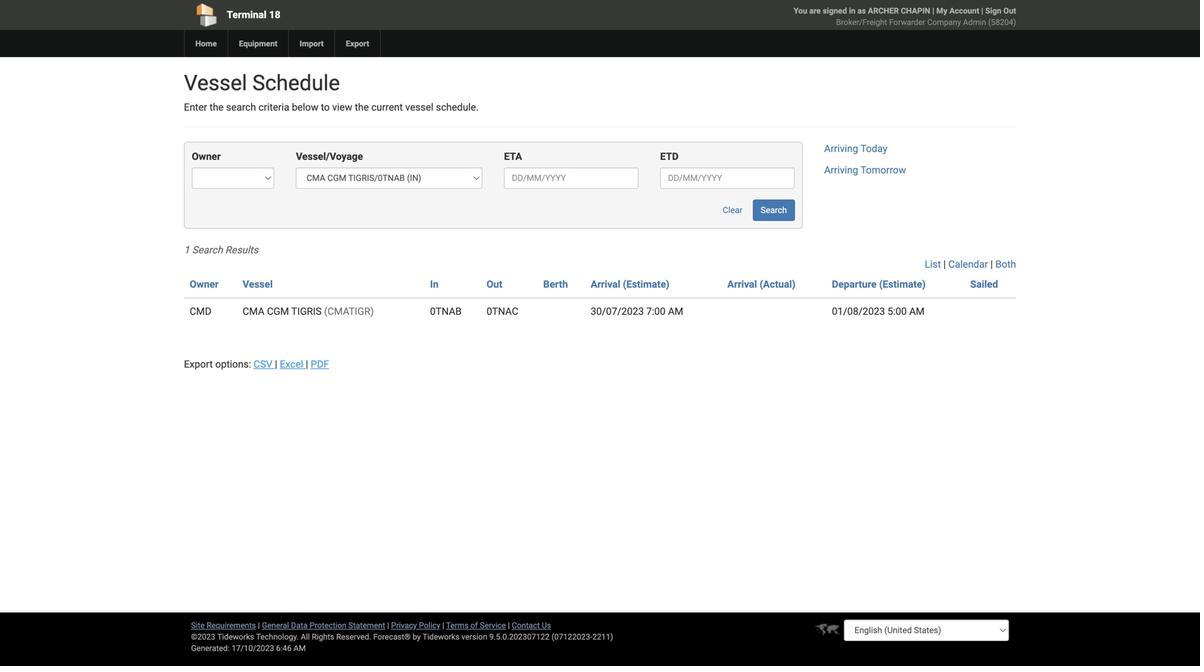 Task type: locate. For each thing, give the bounding box(es) containing it.
arriving
[[824, 143, 859, 155], [824, 164, 859, 176]]

1 horizontal spatial the
[[355, 101, 369, 113]]

0 vertical spatial vessel
[[184, 70, 247, 96]]

export inside export link
[[346, 39, 369, 48]]

search right 1
[[192, 244, 223, 256]]

ETA text field
[[504, 168, 639, 189]]

data
[[291, 621, 308, 631]]

the right view
[[355, 101, 369, 113]]

0 vertical spatial owner
[[192, 151, 221, 163]]

2 arriving from the top
[[824, 164, 859, 176]]

both
[[996, 259, 1017, 270]]

sign out link
[[986, 6, 1017, 15]]

terms
[[446, 621, 469, 631]]

departure
[[832, 279, 877, 290]]

the right enter
[[210, 101, 224, 113]]

1 horizontal spatial arrival
[[728, 279, 757, 290]]

0 vertical spatial search
[[761, 205, 787, 215]]

technology.
[[256, 633, 299, 642]]

arrival left (actual)
[[728, 279, 757, 290]]

vessel
[[184, 70, 247, 96], [243, 279, 273, 290]]

| right 'list' on the top right
[[944, 259, 946, 270]]

0 horizontal spatial export
[[184, 359, 213, 370]]

clear
[[723, 205, 743, 215]]

1 vertical spatial vessel
[[243, 279, 273, 290]]

2 arrival from the left
[[728, 279, 757, 290]]

excel link
[[280, 359, 306, 370]]

1 vertical spatial arriving
[[824, 164, 859, 176]]

arriving tomorrow
[[824, 164, 906, 176]]

equipment link
[[228, 30, 288, 57]]

am
[[668, 306, 684, 318], [910, 306, 925, 318], [294, 644, 306, 654]]

owner up cmd
[[190, 279, 219, 290]]

1 search results list | calendar | both
[[184, 244, 1017, 270]]

general
[[262, 621, 289, 631]]

search right clear button
[[761, 205, 787, 215]]

list link
[[925, 259, 941, 270]]

search
[[761, 205, 787, 215], [192, 244, 223, 256]]

2 horizontal spatial am
[[910, 306, 925, 318]]

1 horizontal spatial search
[[761, 205, 787, 215]]

pdf link
[[311, 359, 329, 370]]

arrival
[[591, 279, 621, 290], [728, 279, 757, 290]]

export down terminal 18 link at the top left of page
[[346, 39, 369, 48]]

arriving tomorrow link
[[824, 164, 906, 176]]

out up 0tnac
[[487, 279, 503, 290]]

(estimate) up 30/07/2023 7:00 am
[[623, 279, 670, 290]]

0 horizontal spatial am
[[294, 644, 306, 654]]

| right csv
[[275, 359, 277, 370]]

rights
[[312, 633, 334, 642]]

0tnac
[[487, 306, 519, 318]]

30/07/2023
[[591, 306, 644, 318]]

01/08/2023 5:00 am
[[832, 306, 925, 318]]

in link
[[430, 279, 439, 290]]

schedule
[[253, 70, 340, 96]]

0 vertical spatial export
[[346, 39, 369, 48]]

vessel for vessel
[[243, 279, 273, 290]]

export link
[[335, 30, 380, 57]]

arriving up arriving tomorrow link
[[824, 143, 859, 155]]

vessel schedule enter the search criteria below to view the current vessel schedule.
[[184, 70, 479, 113]]

1 horizontal spatial am
[[668, 306, 684, 318]]

| left "my"
[[933, 6, 935, 15]]

today
[[861, 143, 888, 155]]

| left the both
[[991, 259, 993, 270]]

0 vertical spatial out
[[1004, 6, 1017, 15]]

etd
[[660, 151, 679, 163]]

1 horizontal spatial (estimate)
[[879, 279, 926, 290]]

forwarder
[[890, 18, 926, 27]]

1 vertical spatial out
[[487, 279, 503, 290]]

arriving for arriving today
[[824, 143, 859, 155]]

us
[[542, 621, 551, 631]]

vessel inside "vessel schedule enter the search criteria below to view the current vessel schedule."
[[184, 70, 247, 96]]

out link
[[487, 279, 503, 290]]

am down all
[[294, 644, 306, 654]]

01/08/2023
[[832, 306, 885, 318]]

site
[[191, 621, 205, 631]]

arriving down arriving today link
[[824, 164, 859, 176]]

owner link
[[190, 279, 219, 290]]

vessel link
[[243, 279, 273, 290]]

out up (58204)
[[1004, 6, 1017, 15]]

import
[[300, 39, 324, 48]]

am right 5:00
[[910, 306, 925, 318]]

arrival (estimate) link
[[591, 279, 670, 290]]

berth
[[544, 279, 568, 290]]

arriving for arriving tomorrow
[[824, 164, 859, 176]]

(07122023-
[[552, 633, 593, 642]]

vessel up cma
[[243, 279, 273, 290]]

1 vertical spatial search
[[192, 244, 223, 256]]

0 horizontal spatial arrival
[[591, 279, 621, 290]]

1
[[184, 244, 190, 256]]

below
[[292, 101, 319, 113]]

calendar link
[[949, 259, 988, 270]]

0 vertical spatial arriving
[[824, 143, 859, 155]]

as
[[858, 6, 866, 15]]

export options: csv | excel | pdf
[[184, 359, 329, 370]]

0 horizontal spatial search
[[192, 244, 223, 256]]

1 horizontal spatial out
[[1004, 6, 1017, 15]]

(estimate) up 5:00
[[879, 279, 926, 290]]

cma cgm tigris (cmatigr)
[[243, 306, 374, 318]]

arrival down 1 search results list | calendar | both
[[591, 279, 621, 290]]

1 vertical spatial export
[[184, 359, 213, 370]]

csv link
[[254, 359, 275, 370]]

1 arriving from the top
[[824, 143, 859, 155]]

you are signed in as archer chapin | my account | sign out broker/freight forwarder company admin (58204)
[[794, 6, 1017, 27]]

2 (estimate) from the left
[[879, 279, 926, 290]]

vessel up enter
[[184, 70, 247, 96]]

owner down enter
[[192, 151, 221, 163]]

0 horizontal spatial (estimate)
[[623, 279, 670, 290]]

site requirements | general data protection statement | privacy policy | terms of service | contact us ©2023 tideworks technology. all rights reserved. forecast® by tideworks version 9.5.0.202307122 (07122023-2211) generated: 17/10/2023 6:46 am
[[191, 621, 613, 654]]

pdf
[[311, 359, 329, 370]]

search inside button
[[761, 205, 787, 215]]

general data protection statement link
[[262, 621, 385, 631]]

1 arrival from the left
[[591, 279, 621, 290]]

tomorrow
[[861, 164, 906, 176]]

export left options:
[[184, 359, 213, 370]]

requirements
[[207, 621, 256, 631]]

you
[[794, 6, 808, 15]]

signed
[[823, 6, 847, 15]]

0 horizontal spatial the
[[210, 101, 224, 113]]

contact
[[512, 621, 540, 631]]

am right 7:00
[[668, 306, 684, 318]]

1 horizontal spatial export
[[346, 39, 369, 48]]

excel
[[280, 359, 303, 370]]

| up forecast®
[[387, 621, 389, 631]]

(estimate) for departure (estimate)
[[879, 279, 926, 290]]

1 (estimate) from the left
[[623, 279, 670, 290]]



Task type: vqa. For each thing, say whether or not it's contained in the screenshot.
Both link
yes



Task type: describe. For each thing, give the bounding box(es) containing it.
cgm
[[267, 306, 289, 318]]

import link
[[288, 30, 335, 57]]

out inside you are signed in as archer chapin | my account | sign out broker/freight forwarder company admin (58204)
[[1004, 6, 1017, 15]]

search inside 1 search results list | calendar | both
[[192, 244, 223, 256]]

| left general on the left bottom of page
[[258, 621, 260, 631]]

csv
[[254, 359, 272, 370]]

| up 9.5.0.202307122
[[508, 621, 510, 631]]

arriving today link
[[824, 143, 888, 155]]

view
[[332, 101, 352, 113]]

export for export
[[346, 39, 369, 48]]

service
[[480, 621, 506, 631]]

sailed
[[971, 279, 998, 290]]

to
[[321, 101, 330, 113]]

search button
[[753, 200, 795, 221]]

sign
[[986, 6, 1002, 15]]

(actual)
[[760, 279, 796, 290]]

search
[[226, 101, 256, 113]]

my account link
[[937, 6, 980, 15]]

terms of service link
[[446, 621, 506, 631]]

arrival (actual)
[[728, 279, 796, 290]]

version
[[462, 633, 488, 642]]

0tnab
[[430, 306, 462, 318]]

statement
[[349, 621, 385, 631]]

arrival (estimate)
[[591, 279, 670, 290]]

arrival for arrival (actual)
[[728, 279, 757, 290]]

privacy
[[391, 621, 417, 631]]

terminal
[[227, 9, 267, 21]]

| up tideworks
[[443, 621, 444, 631]]

| left the sign
[[982, 6, 984, 15]]

7:00
[[647, 306, 666, 318]]

all
[[301, 633, 310, 642]]

cmd
[[190, 306, 212, 318]]

home link
[[184, 30, 228, 57]]

enter
[[184, 101, 207, 113]]

account
[[950, 6, 980, 15]]

(cmatigr)
[[324, 306, 374, 318]]

broker/freight
[[836, 18, 888, 27]]

0 horizontal spatial out
[[487, 279, 503, 290]]

export for export options: csv | excel | pdf
[[184, 359, 213, 370]]

1 vertical spatial owner
[[190, 279, 219, 290]]

in
[[430, 279, 439, 290]]

clear button
[[715, 200, 751, 221]]

(58204)
[[989, 18, 1017, 27]]

5:00
[[888, 306, 907, 318]]

vessel for vessel schedule enter the search criteria below to view the current vessel schedule.
[[184, 70, 247, 96]]

by
[[413, 633, 421, 642]]

vessel/voyage
[[296, 151, 363, 163]]

schedule.
[[436, 101, 479, 113]]

in
[[849, 6, 856, 15]]

protection
[[310, 621, 347, 631]]

sailed link
[[971, 279, 998, 290]]

arrival for arrival (estimate)
[[591, 279, 621, 290]]

tigris
[[291, 306, 322, 318]]

archer
[[868, 6, 899, 15]]

are
[[810, 6, 821, 15]]

current
[[371, 101, 403, 113]]

©2023 tideworks
[[191, 633, 254, 642]]

17/10/2023
[[232, 644, 274, 654]]

admin
[[963, 18, 987, 27]]

6:46
[[276, 644, 292, 654]]

my
[[937, 6, 948, 15]]

am for 30/07/2023 7:00 am
[[668, 306, 684, 318]]

both link
[[996, 259, 1017, 270]]

9.5.0.202307122
[[490, 633, 550, 642]]

contact us link
[[512, 621, 551, 631]]

arriving today
[[824, 143, 888, 155]]

ETD text field
[[660, 168, 795, 189]]

| left "pdf" link
[[306, 359, 308, 370]]

calendar
[[949, 259, 988, 270]]

terminal 18
[[227, 9, 281, 21]]

chapin
[[901, 6, 931, 15]]

am for 01/08/2023 5:00 am
[[910, 306, 925, 318]]

1 the from the left
[[210, 101, 224, 113]]

2 the from the left
[[355, 101, 369, 113]]

criteria
[[259, 101, 290, 113]]

eta
[[504, 151, 522, 163]]

home
[[195, 39, 217, 48]]

options:
[[215, 359, 251, 370]]

terminal 18 link
[[184, 0, 518, 30]]

(estimate) for arrival (estimate)
[[623, 279, 670, 290]]

2211)
[[593, 633, 613, 642]]

privacy policy link
[[391, 621, 441, 631]]

results
[[225, 244, 258, 256]]

18
[[269, 9, 281, 21]]

company
[[928, 18, 961, 27]]

site requirements link
[[191, 621, 256, 631]]

am inside site requirements | general data protection statement | privacy policy | terms of service | contact us ©2023 tideworks technology. all rights reserved. forecast® by tideworks version 9.5.0.202307122 (07122023-2211) generated: 17/10/2023 6:46 am
[[294, 644, 306, 654]]

reserved.
[[336, 633, 371, 642]]

vessel
[[405, 101, 434, 113]]



